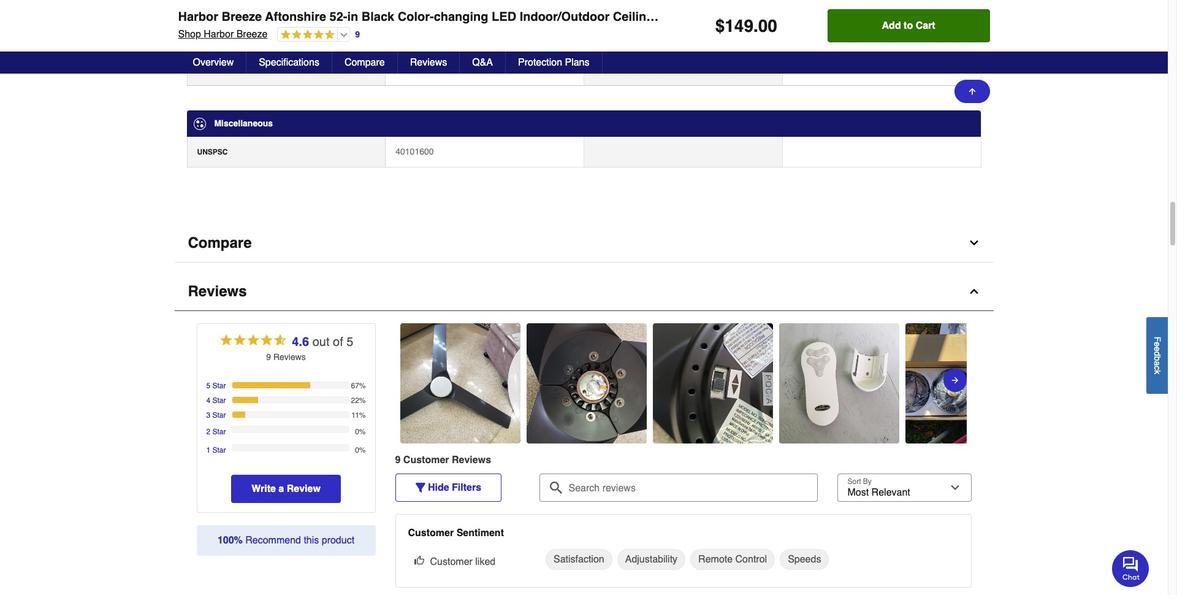 Task type: locate. For each thing, give the bounding box(es) containing it.
star right 1
[[213, 446, 226, 455]]

0 vertical spatial s
[[302, 352, 306, 362]]

f e e d b a c k button
[[1147, 317, 1169, 394]]

4.6 stars image left 4.6
[[219, 333, 287, 351]]

0 vertical spatial 0%
[[355, 428, 366, 436]]

compare button for q&a
[[332, 52, 398, 74]]

hide filters button
[[395, 474, 502, 502]]

2 vertical spatial 9
[[395, 455, 401, 466]]

harbor up shop
[[178, 10, 218, 24]]

1 vertical spatial breeze
[[237, 29, 268, 40]]

1 horizontal spatial reviews
[[410, 57, 447, 68]]

1 vertical spatial compare
[[188, 235, 252, 252]]

safety
[[815, 34, 838, 44]]

1 vertical spatial reviews
[[188, 283, 247, 300]]

4 star from the top
[[213, 428, 226, 436]]

b
[[1153, 356, 1163, 361]]

chat invite button image
[[1113, 550, 1150, 587]]

0 horizontal spatial reviews
[[188, 283, 247, 300]]

a
[[1153, 361, 1163, 365], [279, 484, 284, 495]]

a right write
[[279, 484, 284, 495]]

breeze
[[222, 10, 262, 24], [237, 29, 268, 40]]

s down 4.6
[[302, 352, 306, 362]]

1 uploaded image image from the left
[[400, 377, 521, 390]]

3 star from the top
[[213, 411, 226, 420]]

harbor up overview button
[[204, 29, 234, 40]]

9 inside 4.6 out of 5 9 review s
[[266, 352, 271, 362]]

e
[[1153, 342, 1163, 346], [1153, 346, 1163, 351]]

9 customer review s
[[395, 455, 491, 466]]

s up hide filters button
[[486, 455, 491, 466]]

d
[[1153, 351, 1163, 356]]

plans
[[565, 57, 590, 68]]

adjustability button
[[618, 549, 686, 570]]

add
[[883, 20, 902, 31]]

4.6 stars image down 'aftonshire'
[[278, 29, 335, 41]]

0 vertical spatial 5
[[347, 335, 354, 349]]

product
[[322, 535, 355, 546]]

customer for customer liked
[[430, 557, 473, 568]]

a up the k
[[1153, 361, 1163, 365]]

9 for 9 customer review s
[[395, 455, 401, 466]]

0 horizontal spatial compare
[[188, 235, 252, 252]]

listing
[[841, 34, 863, 44]]

overview
[[193, 57, 234, 68]]

e up b
[[1153, 346, 1163, 351]]

100 % recommend this product
[[218, 535, 355, 546]]

ceiling
[[613, 10, 654, 24]]

4 star
[[206, 396, 226, 405]]

review up filters
[[452, 455, 486, 466]]

1 0% from the top
[[355, 428, 366, 436]]

write a review button
[[231, 475, 341, 503]]

adjustability
[[626, 554, 678, 565]]

1 horizontal spatial a
[[1153, 361, 1163, 365]]

hide
[[428, 482, 449, 493]]

2 horizontal spatial 9
[[395, 455, 401, 466]]

ca
[[197, 36, 208, 44]]

2 vertical spatial review
[[287, 484, 321, 495]]

customer liked
[[430, 557, 496, 568]]

ca residents: prop 65 warning(s)
[[197, 36, 317, 44]]

1
[[206, 446, 211, 455]]

0%
[[355, 428, 366, 436], [355, 446, 366, 455]]

100
[[218, 535, 234, 546]]

customer
[[404, 455, 449, 466], [408, 528, 454, 539], [430, 557, 473, 568]]

5 inside 4.6 out of 5 9 review s
[[347, 335, 354, 349]]

9
[[355, 29, 360, 39], [266, 352, 271, 362], [395, 455, 401, 466]]

remote control button
[[691, 549, 776, 570]]

4 uploaded image image from the left
[[779, 377, 900, 390]]

compare for f e e d b a c k
[[188, 235, 252, 252]]

5 up 4
[[206, 382, 211, 390]]

1 vertical spatial compare button
[[175, 224, 994, 263]]

reviews
[[410, 57, 447, 68], [188, 283, 247, 300]]

52-
[[330, 10, 348, 24]]

arrow up image
[[968, 87, 978, 96]]

0% for 2 star
[[355, 428, 366, 436]]

speeds
[[788, 554, 822, 565]]

breeze left '65'
[[237, 29, 268, 40]]

0 vertical spatial 9
[[355, 29, 360, 39]]

1 horizontal spatial compare
[[345, 57, 385, 68]]

1 vertical spatial review
[[452, 455, 486, 466]]

satisfaction
[[554, 554, 605, 565]]

5 star from the top
[[213, 446, 226, 455]]

1 star from the top
[[213, 382, 226, 390]]

review inside button
[[287, 484, 321, 495]]

1 vertical spatial customer
[[408, 528, 454, 539]]

customer up the thumb up icon
[[408, 528, 454, 539]]

remote
[[699, 554, 733, 565]]

0% for 1 star
[[355, 446, 366, 455]]

$
[[716, 16, 725, 36]]

compare button for f e e d b a c k
[[175, 224, 994, 263]]

0 horizontal spatial 9
[[266, 352, 271, 362]]

2 e from the top
[[1153, 346, 1163, 351]]

0 horizontal spatial a
[[279, 484, 284, 495]]

3 star
[[206, 411, 226, 420]]

review for 9 customer review s
[[452, 455, 486, 466]]

customer down customer sentiment
[[430, 557, 473, 568]]

67%
[[351, 382, 366, 390]]

0 horizontal spatial 5
[[206, 382, 211, 390]]

star for 2 star
[[213, 428, 226, 436]]

specifications button
[[247, 52, 332, 74]]

star right 2
[[213, 428, 226, 436]]

compare
[[345, 57, 385, 68], [188, 235, 252, 252]]

5
[[347, 335, 354, 349], [206, 382, 211, 390]]

0 vertical spatial a
[[1153, 361, 1163, 365]]

protection
[[518, 57, 563, 68]]

0 vertical spatial reviews
[[410, 57, 447, 68]]

star for 5 star
[[213, 382, 226, 390]]

149
[[725, 16, 754, 36]]

1 horizontal spatial s
[[486, 455, 491, 466]]

2 vertical spatial customer
[[430, 557, 473, 568]]

0 vertical spatial compare
[[345, 57, 385, 68]]

cetl
[[793, 34, 813, 44]]

cetl safety listing
[[793, 34, 863, 44]]

1 horizontal spatial 5
[[347, 335, 354, 349]]

led
[[492, 10, 517, 24]]

q&a button
[[460, 52, 506, 74]]

review
[[274, 352, 302, 362], [452, 455, 486, 466], [287, 484, 321, 495]]

c
[[1153, 365, 1163, 370]]

blade)
[[808, 10, 845, 24]]

e up "d"
[[1153, 342, 1163, 346]]

star for 1 star
[[213, 446, 226, 455]]

5 uploaded image image from the left
[[906, 377, 1026, 390]]

color-
[[398, 10, 434, 24]]

review down 4.6
[[274, 352, 302, 362]]

control
[[736, 554, 768, 565]]

review right write
[[287, 484, 321, 495]]

star right 3
[[213, 411, 226, 420]]

1 horizontal spatial 9
[[355, 29, 360, 39]]

uploaded image image
[[400, 377, 521, 390], [527, 377, 647, 390], [653, 377, 773, 390], [779, 377, 900, 390], [906, 377, 1026, 390]]

certified
[[252, 66, 282, 75]]

0 vertical spatial review
[[274, 352, 302, 362]]

11%
[[352, 411, 366, 420]]

star up the 4 star at the left bottom of the page
[[213, 382, 226, 390]]

2 0% from the top
[[355, 446, 366, 455]]

star
[[213, 382, 226, 390], [213, 396, 226, 405], [213, 411, 226, 420], [213, 428, 226, 436], [213, 446, 226, 455]]

hide filters
[[428, 482, 482, 493]]

0 vertical spatial breeze
[[222, 10, 262, 24]]

4.6 stars image
[[278, 29, 335, 41], [219, 333, 287, 351]]

2 star from the top
[[213, 396, 226, 405]]

add to cart button
[[828, 9, 991, 42]]

1 star
[[206, 446, 226, 455]]

harbor
[[178, 10, 218, 24], [204, 29, 234, 40]]

%
[[234, 535, 243, 546]]

(3-
[[793, 10, 808, 24]]

star right 4
[[213, 396, 226, 405]]

4.6
[[292, 335, 309, 349]]

0 horizontal spatial s
[[302, 352, 306, 362]]

breeze up shop harbor breeze
[[222, 10, 262, 24]]

0 vertical spatial compare button
[[332, 52, 398, 74]]

star
[[230, 66, 250, 75]]

reviews button
[[398, 52, 460, 74], [175, 273, 994, 311]]

customer up filter image
[[404, 455, 449, 466]]

customer sentiment
[[408, 528, 504, 539]]

5 right of
[[347, 335, 354, 349]]

unspsc
[[197, 148, 228, 157]]

1 vertical spatial 5
[[206, 382, 211, 390]]

0 vertical spatial customer
[[404, 455, 449, 466]]

1 vertical spatial 9
[[266, 352, 271, 362]]

0 vertical spatial harbor
[[178, 10, 218, 24]]

with
[[683, 10, 707, 24]]

review for write a review
[[287, 484, 321, 495]]

1 vertical spatial 0%
[[355, 446, 366, 455]]



Task type: vqa. For each thing, say whether or not it's contained in the screenshot.
help
no



Task type: describe. For each thing, give the bounding box(es) containing it.
22%
[[351, 396, 366, 405]]

write a review
[[252, 484, 321, 495]]

compare for q&a
[[345, 57, 385, 68]]

$ 149 . 00
[[716, 16, 778, 36]]

0 vertical spatial 4.6 stars image
[[278, 29, 335, 41]]

add to cart
[[883, 20, 936, 31]]

write
[[252, 484, 276, 495]]

s inside 4.6 out of 5 9 review s
[[302, 352, 306, 362]]

thumb up image
[[414, 555, 424, 565]]

k
[[1153, 370, 1163, 374]]

star for 4 star
[[213, 396, 226, 405]]

2
[[206, 428, 211, 436]]

chevron up image
[[968, 285, 981, 298]]

1 vertical spatial 4.6 stars image
[[219, 333, 287, 351]]

black
[[362, 10, 395, 24]]

out
[[313, 335, 330, 349]]

shop
[[178, 29, 201, 40]]

f
[[1153, 336, 1163, 342]]

aftonshire
[[265, 10, 326, 24]]

cart
[[916, 20, 936, 31]]

overview button
[[181, 52, 247, 74]]

40101600
[[396, 147, 434, 157]]

protection plans
[[518, 57, 590, 68]]

indoor/outdoor
[[520, 10, 610, 24]]

to
[[904, 20, 914, 31]]

protection plans button
[[506, 52, 603, 74]]

4
[[206, 396, 211, 405]]

remote
[[744, 10, 789, 24]]

recommend
[[246, 535, 301, 546]]

0 vertical spatial reviews button
[[398, 52, 460, 74]]

star for 3 star
[[213, 411, 226, 420]]

specifications
[[259, 57, 320, 68]]

4.6 out of 5 9 review s
[[266, 335, 354, 362]]

energy
[[197, 66, 228, 75]]

3
[[206, 411, 211, 420]]

no
[[396, 65, 407, 75]]

chevron down image
[[968, 237, 981, 249]]

certifications
[[214, 6, 269, 16]]

1 e from the top
[[1153, 342, 1163, 346]]

sentiment
[[457, 528, 504, 539]]

warning(s)
[[278, 36, 317, 44]]

this
[[304, 535, 319, 546]]

1 vertical spatial s
[[486, 455, 491, 466]]

harbor breeze aftonshire 52-in black color-changing led indoor/outdoor ceiling fan with light remote (3-blade)
[[178, 10, 845, 24]]

arrow right image
[[951, 373, 960, 388]]

Search reviews text field
[[545, 474, 813, 495]]

2 star
[[206, 428, 226, 436]]

prop
[[249, 36, 266, 44]]

2 uploaded image image from the left
[[527, 377, 647, 390]]

energy star certified
[[197, 66, 282, 75]]

3 uploaded image image from the left
[[653, 377, 773, 390]]

light
[[711, 10, 741, 24]]

9 for 9
[[355, 29, 360, 39]]

satisfaction button
[[546, 549, 613, 570]]

filter image
[[416, 483, 425, 493]]

q&a
[[473, 57, 493, 68]]

miscellaneous
[[214, 118, 273, 128]]

residents:
[[210, 36, 247, 44]]

of
[[333, 335, 343, 349]]

changing
[[434, 10, 489, 24]]

review inside 4.6 out of 5 9 review s
[[274, 352, 302, 362]]

customer for customer sentiment
[[408, 528, 454, 539]]

in
[[348, 10, 358, 24]]

1 vertical spatial harbor
[[204, 29, 234, 40]]

f e e d b a c k
[[1153, 336, 1163, 374]]

5 star
[[206, 382, 226, 390]]

1 vertical spatial reviews button
[[175, 273, 994, 311]]

reviews for bottommost reviews button
[[188, 283, 247, 300]]

.
[[754, 16, 759, 36]]

liked
[[476, 557, 496, 568]]

reviews for reviews button to the top
[[410, 57, 447, 68]]

speeds button
[[780, 549, 830, 570]]

00
[[759, 16, 778, 36]]

fan
[[658, 10, 680, 24]]

remote control
[[699, 554, 768, 565]]

filters
[[452, 482, 482, 493]]

1 vertical spatial a
[[279, 484, 284, 495]]

65
[[268, 36, 276, 44]]



